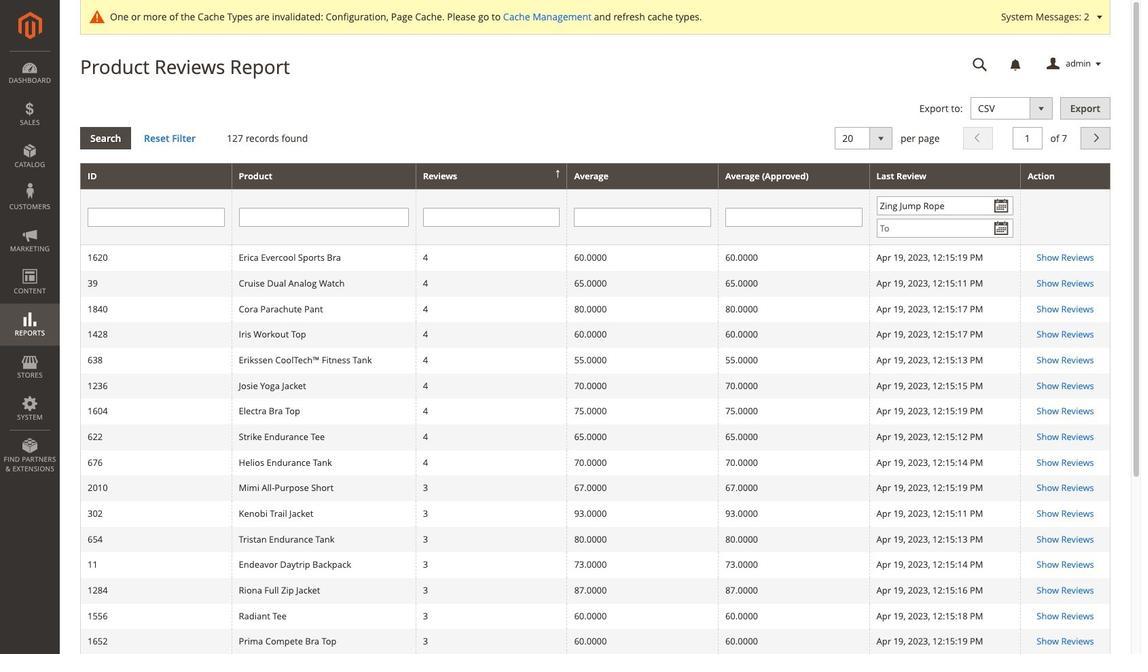 Task type: describe. For each thing, give the bounding box(es) containing it.
magento admin panel image
[[18, 12, 42, 39]]

To text field
[[877, 219, 1014, 238]]



Task type: locate. For each thing, give the bounding box(es) containing it.
None text field
[[1013, 127, 1043, 149], [239, 208, 409, 227], [423, 208, 560, 227], [726, 208, 863, 227], [1013, 127, 1043, 149], [239, 208, 409, 227], [423, 208, 560, 227], [726, 208, 863, 227]]

From text field
[[877, 197, 1014, 216]]

None text field
[[964, 52, 998, 76], [88, 208, 225, 227], [574, 208, 711, 227], [964, 52, 998, 76], [88, 208, 225, 227], [574, 208, 711, 227]]

menu bar
[[0, 51, 60, 481]]



